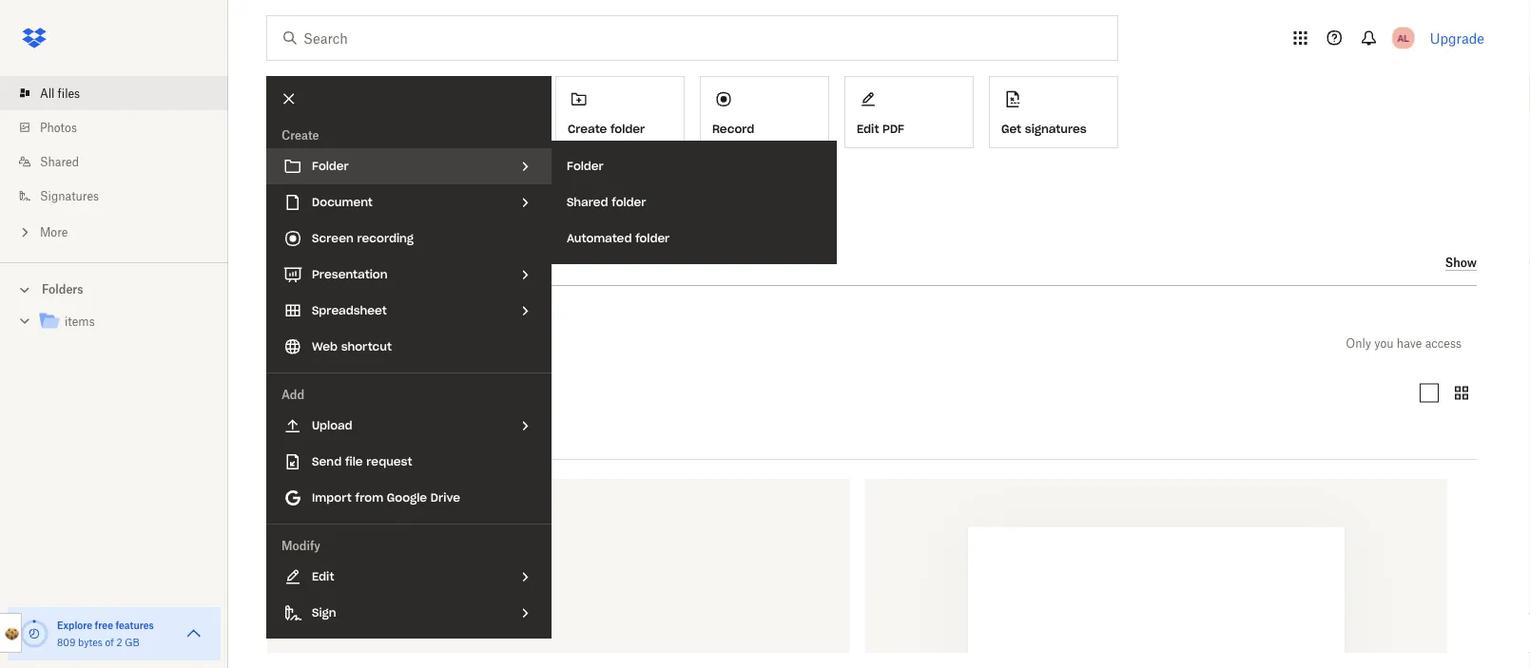 Task type: vqa. For each thing, say whether or not it's contained in the screenshot.
Create to the right
yes



Task type: describe. For each thing, give the bounding box(es) containing it.
upgrade link
[[1430, 30, 1485, 46]]

folders button
[[0, 275, 228, 303]]

items link
[[38, 310, 213, 335]]

suggested
[[266, 252, 350, 272]]

create for create folder
[[568, 122, 607, 136]]

explore free features 809 bytes of 2 gb
[[57, 620, 154, 649]]

shortcut
[[341, 340, 392, 354]]

get signatures button
[[989, 76, 1118, 148]]

close image
[[273, 83, 305, 115]]

items
[[65, 315, 95, 329]]

all files link
[[15, 76, 228, 110]]

screen
[[312, 231, 354, 246]]

record button
[[700, 76, 829, 148]]

from for google
[[355, 491, 383, 505]]

only
[[1346, 336, 1371, 350]]

web shortcut menu item
[[266, 329, 552, 365]]

shared link
[[15, 145, 228, 179]]

gb
[[125, 637, 140, 649]]

activity
[[438, 252, 496, 272]]

sign menu item
[[266, 595, 552, 631]]

send file request menu item
[[266, 444, 552, 480]]

create folder
[[568, 122, 645, 136]]

shared for shared
[[40, 155, 79, 169]]

get for get signatures
[[1001, 122, 1022, 136]]

dropbox
[[373, 175, 427, 191]]

explore
[[57, 620, 92, 631]]

features
[[115, 620, 154, 631]]

get for get started with dropbox
[[266, 175, 289, 191]]

request
[[366, 455, 412, 469]]

edit for edit pdf
[[857, 122, 879, 136]]

photos link
[[15, 110, 228, 145]]

upgrade
[[1430, 30, 1485, 46]]

name button
[[266, 430, 426, 453]]

free
[[95, 620, 113, 631]]

of
[[105, 637, 114, 649]]

more
[[40, 225, 68, 239]]

files inside list item
[[58, 86, 80, 100]]

modify
[[281, 539, 320, 553]]

list containing all files
[[0, 65, 228, 262]]

drive
[[431, 491, 460, 505]]

have
[[1397, 336, 1422, 350]]

1 vertical spatial all files
[[266, 332, 328, 354]]

name
[[266, 433, 305, 449]]

send file request
[[312, 455, 412, 469]]

folder for automated folder
[[635, 231, 670, 246]]

from for your
[[355, 252, 393, 272]]

recording
[[357, 231, 414, 246]]

2
[[116, 637, 122, 649]]

folder, items row
[[267, 479, 850, 669]]

809
[[57, 637, 75, 649]]

1 vertical spatial files
[[292, 332, 328, 354]]

dropbox image
[[15, 19, 53, 57]]

add
[[281, 388, 304, 402]]

send
[[312, 455, 342, 469]]

2 folder from the left
[[567, 159, 604, 174]]

create folder button
[[555, 76, 685, 148]]

upload
[[312, 418, 352, 433]]



Task type: locate. For each thing, give the bounding box(es) containing it.
all left web
[[266, 332, 287, 354]]

0 vertical spatial from
[[355, 252, 393, 272]]

photos
[[40, 120, 77, 135]]

get left started
[[266, 175, 289, 191]]

all files
[[40, 86, 80, 100], [266, 332, 328, 354]]

from
[[355, 252, 393, 272], [355, 491, 383, 505]]

all files list item
[[0, 76, 228, 110]]

edit up sign
[[312, 570, 334, 584]]

with
[[342, 175, 370, 191]]

shared up automated
[[567, 195, 608, 210]]

edit
[[857, 122, 879, 136], [312, 570, 334, 584]]

started
[[293, 175, 338, 191]]

shared for shared folder
[[567, 195, 608, 210]]

document
[[312, 195, 373, 210]]

upload menu item
[[266, 408, 552, 444]]

folder up the automated folder
[[612, 195, 646, 210]]

edit left pdf
[[857, 122, 879, 136]]

0 vertical spatial shared
[[40, 155, 79, 169]]

screen recording menu item
[[266, 221, 552, 257]]

files
[[58, 86, 80, 100], [292, 332, 328, 354]]

0 horizontal spatial all files
[[40, 86, 80, 100]]

import from google drive
[[312, 491, 460, 505]]

files up photos
[[58, 86, 80, 100]]

1 horizontal spatial all files
[[266, 332, 328, 354]]

access
[[1425, 336, 1462, 350]]

all
[[40, 86, 54, 100], [266, 332, 287, 354]]

edit for edit
[[312, 570, 334, 584]]

folders
[[42, 282, 83, 297]]

folder right automated
[[635, 231, 670, 246]]

2 vertical spatial folder
[[635, 231, 670, 246]]

all files inside list item
[[40, 86, 80, 100]]

0 horizontal spatial shared
[[40, 155, 79, 169]]

1 folder from the left
[[312, 159, 349, 174]]

file, resume.pdf row
[[865, 479, 1447, 669]]

get left signatures
[[1001, 122, 1022, 136]]

folder up shared folder
[[567, 159, 604, 174]]

folder inside 'folder' menu item
[[312, 159, 349, 174]]

create up shared folder
[[568, 122, 607, 136]]

0 horizontal spatial get
[[266, 175, 289, 191]]

web
[[312, 340, 338, 354]]

1 horizontal spatial shared
[[567, 195, 608, 210]]

create down close image
[[281, 128, 319, 142]]

shared down photos
[[40, 155, 79, 169]]

2 from from the top
[[355, 491, 383, 505]]

edit pdf button
[[844, 76, 974, 148]]

create inside "button"
[[568, 122, 607, 136]]

document menu item
[[266, 184, 552, 221]]

recents button
[[266, 378, 340, 408]]

automated folder
[[567, 231, 670, 246]]

0 vertical spatial get
[[1001, 122, 1022, 136]]

1 horizontal spatial create
[[568, 122, 607, 136]]

signatures
[[1025, 122, 1087, 136]]

create
[[568, 122, 607, 136], [281, 128, 319, 142]]

folder menu item
[[266, 148, 552, 184]]

all files up recents
[[266, 332, 328, 354]]

1 vertical spatial all
[[266, 332, 287, 354]]

presentation menu item
[[266, 257, 552, 293]]

0 horizontal spatial all
[[40, 86, 54, 100]]

create for create
[[281, 128, 319, 142]]

get started with dropbox
[[266, 175, 427, 191]]

file
[[345, 455, 363, 469]]

1 horizontal spatial edit
[[857, 122, 879, 136]]

folder up shared folder
[[611, 122, 645, 136]]

recents
[[281, 386, 325, 400]]

0 horizontal spatial create
[[281, 128, 319, 142]]

folder for shared folder
[[612, 195, 646, 210]]

1 vertical spatial from
[[355, 491, 383, 505]]

from down send file request
[[355, 491, 383, 505]]

folder for create folder
[[611, 122, 645, 136]]

import
[[312, 491, 352, 505]]

all up photos
[[40, 86, 54, 100]]

0 horizontal spatial files
[[58, 86, 80, 100]]

shared folder
[[567, 195, 646, 210]]

1 horizontal spatial all
[[266, 332, 287, 354]]

you
[[1375, 336, 1394, 350]]

edit menu item
[[266, 559, 552, 595]]

folder up started
[[312, 159, 349, 174]]

signatures link
[[15, 179, 228, 213]]

folder inside create folder "button"
[[611, 122, 645, 136]]

from down screen recording on the top left
[[355, 252, 393, 272]]

get signatures
[[1001, 122, 1087, 136]]

menu
[[266, 76, 552, 639], [552, 141, 837, 264]]

pdf
[[883, 122, 904, 136]]

0 horizontal spatial edit
[[312, 570, 334, 584]]

1 from from the top
[[355, 252, 393, 272]]

0 horizontal spatial folder
[[312, 159, 349, 174]]

0 vertical spatial files
[[58, 86, 80, 100]]

record
[[712, 122, 754, 136]]

all files up photos
[[40, 86, 80, 100]]

web shortcut
[[312, 340, 392, 354]]

list
[[0, 65, 228, 262]]

0 vertical spatial all files
[[40, 86, 80, 100]]

edit pdf
[[857, 122, 904, 136]]

google
[[387, 491, 427, 505]]

all inside list item
[[40, 86, 54, 100]]

shared inside list
[[40, 155, 79, 169]]

folder
[[611, 122, 645, 136], [612, 195, 646, 210], [635, 231, 670, 246]]

edit inside edit pdf button
[[857, 122, 879, 136]]

0 vertical spatial folder
[[611, 122, 645, 136]]

signatures
[[40, 189, 99, 203]]

automated
[[567, 231, 632, 246]]

0 vertical spatial edit
[[857, 122, 879, 136]]

bytes
[[78, 637, 102, 649]]

1 vertical spatial shared
[[567, 195, 608, 210]]

import from google drive menu item
[[266, 480, 552, 516]]

sign
[[312, 606, 336, 621]]

get
[[1001, 122, 1022, 136], [266, 175, 289, 191]]

1 vertical spatial folder
[[612, 195, 646, 210]]

folder
[[312, 159, 349, 174], [567, 159, 604, 174]]

spreadsheet
[[312, 303, 387, 318]]

your
[[397, 252, 433, 272]]

more image
[[15, 223, 34, 242]]

1 horizontal spatial get
[[1001, 122, 1022, 136]]

presentation
[[312, 267, 388, 282]]

only you have access
[[1346, 336, 1462, 350]]

get inside button
[[1001, 122, 1022, 136]]

shared
[[40, 155, 79, 169], [567, 195, 608, 210]]

files up recents
[[292, 332, 328, 354]]

suggested from your activity
[[266, 252, 496, 272]]

1 horizontal spatial files
[[292, 332, 328, 354]]

1 vertical spatial get
[[266, 175, 289, 191]]

edit inside edit menu item
[[312, 570, 334, 584]]

1 horizontal spatial folder
[[567, 159, 604, 174]]

screen recording
[[312, 231, 414, 246]]

from inside menu item
[[355, 491, 383, 505]]

0 vertical spatial all
[[40, 86, 54, 100]]

1 vertical spatial edit
[[312, 570, 334, 584]]

quota usage element
[[19, 619, 49, 650]]

spreadsheet menu item
[[266, 293, 552, 329]]



